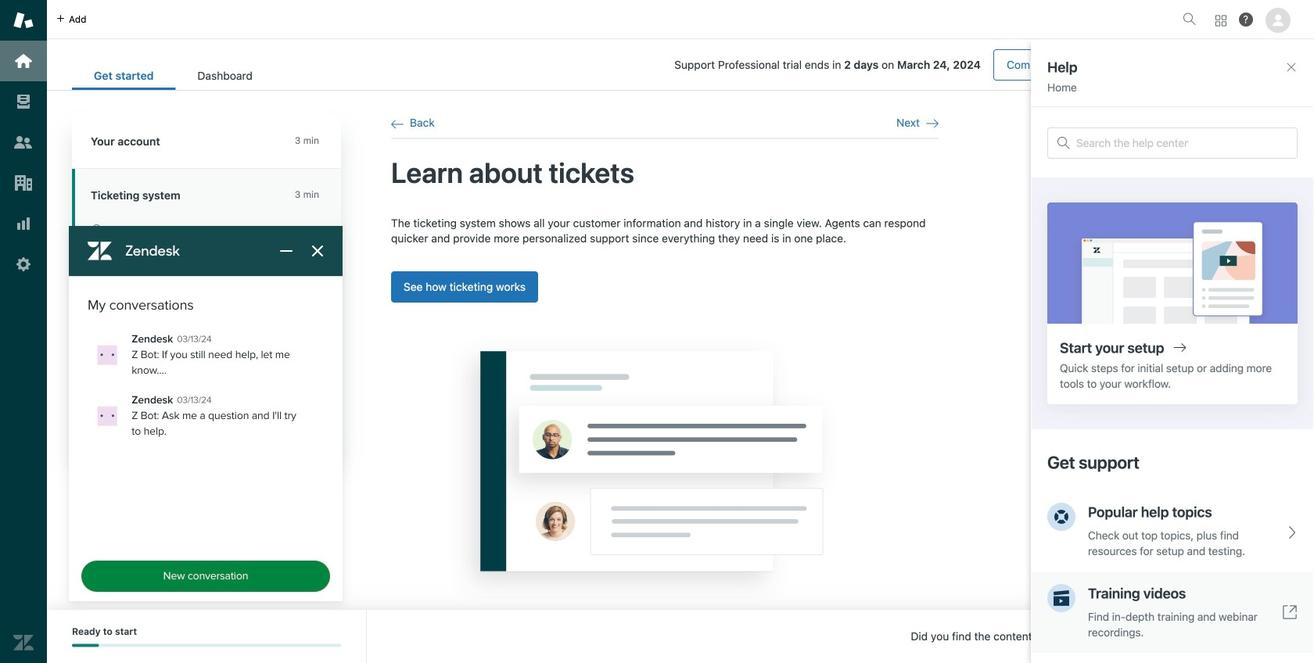 Task type: locate. For each thing, give the bounding box(es) containing it.
admin image
[[13, 254, 34, 275]]

tab
[[176, 61, 275, 90]]

get help image
[[1239, 13, 1253, 27]]

tab list
[[72, 61, 275, 90]]

4 heading from the top
[[72, 397, 341, 454]]

progress bar
[[72, 644, 341, 647]]

3 heading from the top
[[72, 343, 341, 397]]

heading
[[72, 115, 341, 169], [72, 289, 341, 343], [72, 343, 341, 397], [72, 397, 341, 454]]

customers image
[[13, 132, 34, 153]]

zendesk support image
[[13, 10, 34, 31]]



Task type: describe. For each thing, give the bounding box(es) containing it.
reporting image
[[13, 214, 34, 234]]

1 heading from the top
[[72, 115, 341, 169]]

organizations image
[[13, 173, 34, 193]]

views image
[[13, 92, 34, 112]]

2 heading from the top
[[72, 289, 341, 343]]

March 24, 2024 text field
[[897, 58, 981, 71]]

get started image
[[13, 51, 34, 71]]

zendesk image
[[13, 633, 34, 653]]

main element
[[0, 0, 47, 663]]

zendesk products image
[[1216, 15, 1227, 26]]



Task type: vqa. For each thing, say whether or not it's contained in the screenshot.
menu item
no



